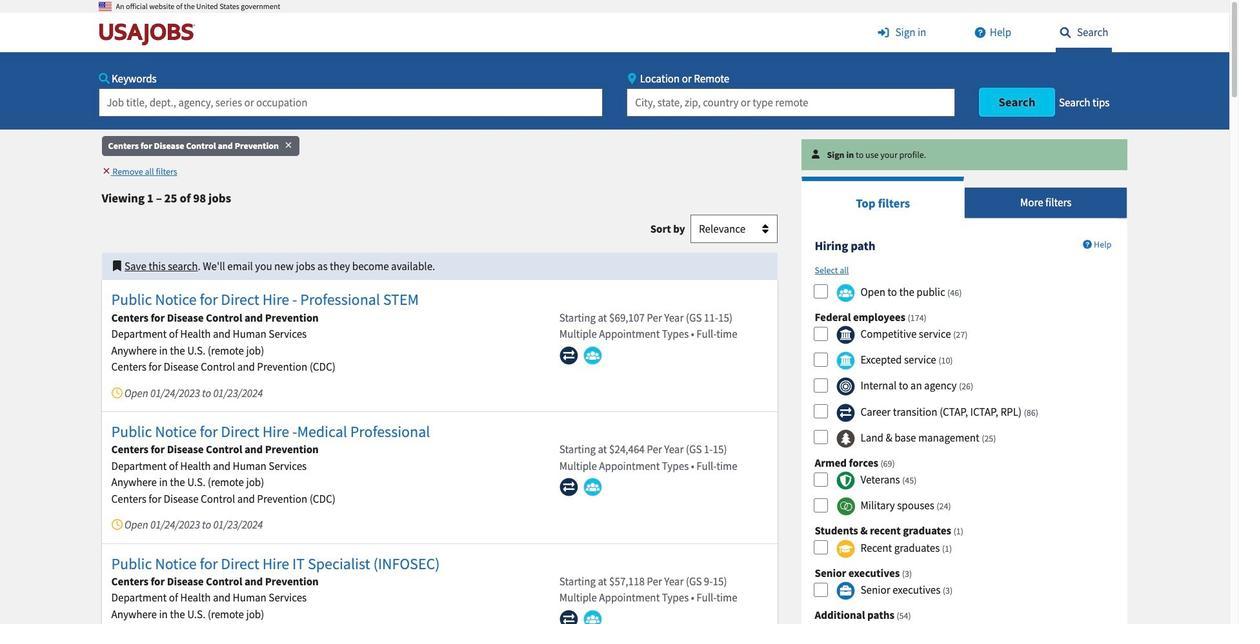 Task type: vqa. For each thing, say whether or not it's contained in the screenshot.
main content
no



Task type: describe. For each thing, give the bounding box(es) containing it.
excepted service image
[[836, 352, 855, 371]]

job search image
[[1056, 27, 1075, 38]]

military spouses image
[[836, 498, 855, 516]]

internal to an agency image
[[836, 378, 855, 397]]

land & base management image
[[836, 430, 855, 448]]

senior executives image
[[836, 582, 855, 601]]

help image
[[971, 27, 990, 38]]

competitive service image
[[836, 326, 855, 345]]

remove all filters image
[[102, 167, 111, 176]]

recent graduates image
[[836, 540, 855, 559]]



Task type: locate. For each thing, give the bounding box(es) containing it.
u.s. flag image
[[98, 0, 111, 13]]

usajobs logo image
[[98, 23, 200, 46]]

header element
[[0, 0, 1229, 129]]

veterans image
[[836, 472, 855, 491]]

tab list
[[802, 177, 1128, 219]]

Job title, dept., agency, series or occupation text field
[[98, 88, 603, 117]]

City, state, zip, country or type remote text field
[[627, 88, 955, 117]]

main navigation element
[[0, 13, 1229, 129]]

career transition (ctap, ictap, rpl) image
[[836, 404, 855, 422]]

hiring path help image
[[1083, 240, 1092, 249]]

open to the public image
[[836, 284, 855, 303]]



